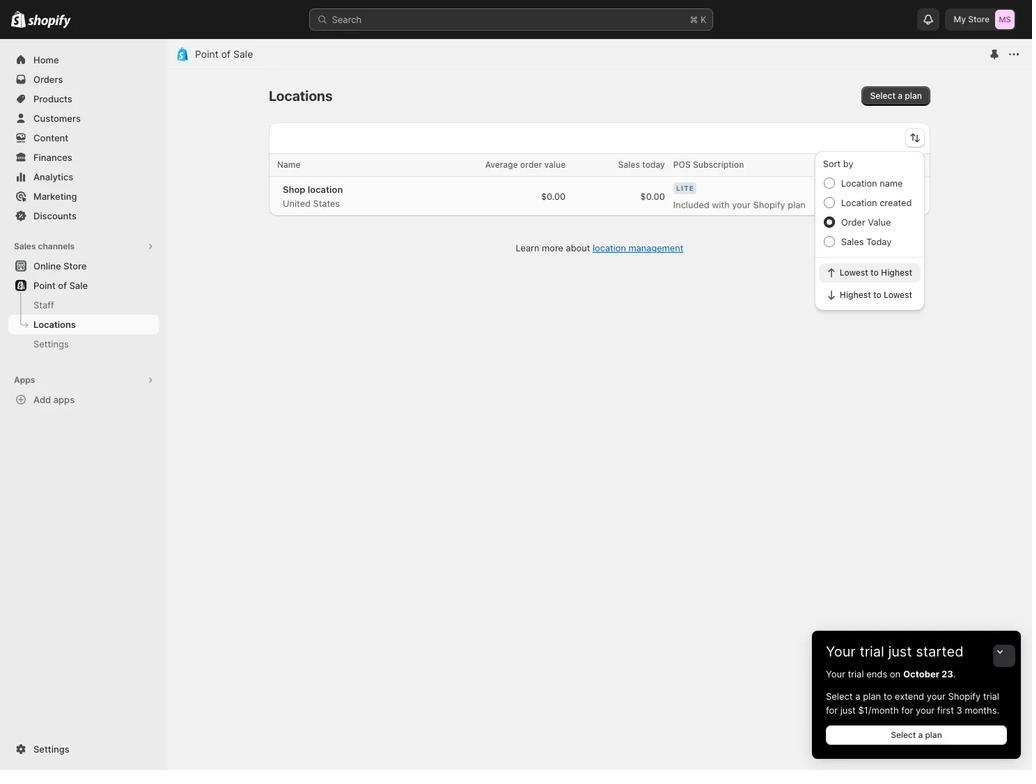 Task type: vqa. For each thing, say whether or not it's contained in the screenshot.
.
yes



Task type: describe. For each thing, give the bounding box(es) containing it.
0 horizontal spatial point of sale link
[[8, 276, 159, 295]]

online store button
[[0, 256, 167, 276]]

a for select a plan
[[918, 730, 923, 740]]

sales
[[14, 241, 36, 251]]

2 settings link from the top
[[8, 740, 159, 759]]

1 vertical spatial your
[[916, 705, 935, 716]]

sales channels
[[14, 241, 75, 251]]

1 settings from the top
[[33, 338, 69, 350]]

0 horizontal spatial shopify image
[[11, 11, 26, 28]]

your trial just started button
[[812, 631, 1021, 660]]

apps
[[53, 394, 75, 405]]

add
[[33, 394, 51, 405]]

search
[[332, 14, 362, 25]]

your trial just started
[[826, 643, 964, 660]]

products link
[[8, 89, 159, 109]]

just inside select a plan to extend your shopify trial for just $1/month for your first 3 months.
[[840, 705, 856, 716]]

locations link
[[8, 315, 159, 334]]

add apps
[[33, 394, 75, 405]]

online store
[[33, 260, 87, 272]]

products
[[33, 93, 72, 104]]

select for select a plan
[[891, 730, 916, 740]]

locations
[[33, 319, 76, 330]]

customers link
[[8, 109, 159, 128]]

⌘ k
[[690, 14, 707, 25]]

first
[[937, 705, 954, 716]]

your trial just started element
[[812, 667, 1021, 759]]

shopify
[[948, 691, 981, 702]]

finances
[[33, 152, 72, 163]]

content link
[[8, 128, 159, 148]]

.
[[953, 669, 956, 680]]

your for your trial ends on october 23 .
[[826, 669, 845, 680]]

on
[[890, 669, 901, 680]]

1 horizontal spatial point
[[195, 48, 219, 60]]

of inside point of sale 'link'
[[58, 280, 67, 291]]

sales channels button
[[8, 237, 159, 256]]

0 vertical spatial point of sale
[[195, 48, 253, 60]]

months.
[[965, 705, 999, 716]]

2 settings from the top
[[33, 744, 69, 755]]

my store image
[[995, 10, 1015, 29]]

apps
[[14, 375, 35, 385]]

orders
[[33, 74, 63, 85]]

1 for from the left
[[826, 705, 838, 716]]

ends
[[866, 669, 887, 680]]

0 vertical spatial your
[[927, 691, 946, 702]]

1 vertical spatial point of sale
[[33, 280, 88, 291]]

online
[[33, 260, 61, 272]]

select a plan link
[[826, 726, 1007, 745]]

2 for from the left
[[901, 705, 913, 716]]

icon for point of sale image
[[175, 47, 189, 61]]

select a plan
[[891, 730, 942, 740]]



Task type: locate. For each thing, give the bounding box(es) containing it.
1 horizontal spatial store
[[968, 14, 990, 24]]

just up on
[[888, 643, 912, 660]]

0 vertical spatial settings link
[[8, 334, 159, 354]]

your trial ends on october 23 .
[[826, 669, 956, 680]]

1 horizontal spatial sale
[[233, 48, 253, 60]]

trial inside select a plan to extend your shopify trial for just $1/month for your first 3 months.
[[983, 691, 999, 702]]

0 horizontal spatial plan
[[863, 691, 881, 702]]

your for your trial just started
[[826, 643, 856, 660]]

trial
[[860, 643, 884, 660], [848, 669, 864, 680], [983, 691, 999, 702]]

select down select a plan to extend your shopify trial for just $1/month for your first 3 months.
[[891, 730, 916, 740]]

online store link
[[8, 256, 159, 276]]

0 vertical spatial point
[[195, 48, 219, 60]]

a down select a plan to extend your shopify trial for just $1/month for your first 3 months.
[[918, 730, 923, 740]]

of down the online store
[[58, 280, 67, 291]]

select left to
[[826, 691, 853, 702]]

plan for select a plan to extend your shopify trial for just $1/month for your first 3 months.
[[863, 691, 881, 702]]

channels
[[38, 241, 75, 251]]

1 vertical spatial point
[[33, 280, 56, 291]]

23
[[942, 669, 953, 680]]

for
[[826, 705, 838, 716], [901, 705, 913, 716]]

0 vertical spatial of
[[221, 48, 231, 60]]

1 vertical spatial settings
[[33, 744, 69, 755]]

store inside 'button'
[[63, 260, 87, 272]]

0 vertical spatial sale
[[233, 48, 253, 60]]

1 horizontal spatial for
[[901, 705, 913, 716]]

analytics
[[33, 171, 73, 182]]

discounts
[[33, 210, 77, 221]]

0 vertical spatial a
[[855, 691, 860, 702]]

trial for just
[[860, 643, 884, 660]]

0 horizontal spatial of
[[58, 280, 67, 291]]

store down sales channels button
[[63, 260, 87, 272]]

1 horizontal spatial shopify image
[[28, 14, 71, 28]]

1 vertical spatial select
[[891, 730, 916, 740]]

1 horizontal spatial point of sale
[[195, 48, 253, 60]]

a for select a plan to extend your shopify trial for just $1/month for your first 3 months.
[[855, 691, 860, 702]]

point inside 'link'
[[33, 280, 56, 291]]

customers
[[33, 113, 81, 124]]

orders link
[[8, 70, 159, 89]]

store
[[968, 14, 990, 24], [63, 260, 87, 272]]

0 vertical spatial select
[[826, 691, 853, 702]]

your
[[927, 691, 946, 702], [916, 705, 935, 716]]

a
[[855, 691, 860, 702], [918, 730, 923, 740]]

my store
[[954, 14, 990, 24]]

your left the ends
[[826, 669, 845, 680]]

plan
[[863, 691, 881, 702], [925, 730, 942, 740]]

1 your from the top
[[826, 643, 856, 660]]

1 vertical spatial trial
[[848, 669, 864, 680]]

point of sale down the online store
[[33, 280, 88, 291]]

point of sale
[[195, 48, 253, 60], [33, 280, 88, 291]]

started
[[916, 643, 964, 660]]

1 vertical spatial plan
[[925, 730, 942, 740]]

analytics link
[[8, 167, 159, 187]]

1 vertical spatial just
[[840, 705, 856, 716]]

select for select a plan to extend your shopify trial for just $1/month for your first 3 months.
[[826, 691, 853, 702]]

plan up $1/month
[[863, 691, 881, 702]]

1 vertical spatial of
[[58, 280, 67, 291]]

0 vertical spatial your
[[826, 643, 856, 660]]

select
[[826, 691, 853, 702], [891, 730, 916, 740]]

trial left the ends
[[848, 669, 864, 680]]

point
[[195, 48, 219, 60], [33, 280, 56, 291]]

1 vertical spatial a
[[918, 730, 923, 740]]

content
[[33, 132, 68, 143]]

a inside select a plan to extend your shopify trial for just $1/month for your first 3 months.
[[855, 691, 860, 702]]

for down extend
[[901, 705, 913, 716]]

extend
[[895, 691, 924, 702]]

0 vertical spatial plan
[[863, 691, 881, 702]]

0 vertical spatial store
[[968, 14, 990, 24]]

1 vertical spatial settings link
[[8, 740, 159, 759]]

⌘
[[690, 14, 698, 25]]

settings
[[33, 338, 69, 350], [33, 744, 69, 755]]

1 vertical spatial sale
[[69, 280, 88, 291]]

plan inside select a plan link
[[925, 730, 942, 740]]

a up $1/month
[[855, 691, 860, 702]]

point right icon for point of sale
[[195, 48, 219, 60]]

0 vertical spatial just
[[888, 643, 912, 660]]

point of sale link down the online store
[[8, 276, 159, 295]]

0 vertical spatial point of sale link
[[195, 48, 253, 60]]

your inside dropdown button
[[826, 643, 856, 660]]

0 horizontal spatial a
[[855, 691, 860, 702]]

1 settings link from the top
[[8, 334, 159, 354]]

select inside select a plan to extend your shopify trial for just $1/month for your first 3 months.
[[826, 691, 853, 702]]

k
[[701, 14, 707, 25]]

home
[[33, 54, 59, 65]]

point up staff
[[33, 280, 56, 291]]

your
[[826, 643, 856, 660], [826, 669, 845, 680]]

sale up staff link on the left top of page
[[69, 280, 88, 291]]

3
[[957, 705, 962, 716]]

point of sale link right icon for point of sale
[[195, 48, 253, 60]]

2 your from the top
[[826, 669, 845, 680]]

trial up months. at the bottom of page
[[983, 691, 999, 702]]

your up first
[[927, 691, 946, 702]]

store right my
[[968, 14, 990, 24]]

trial up the ends
[[860, 643, 884, 660]]

0 horizontal spatial store
[[63, 260, 87, 272]]

plan down first
[[925, 730, 942, 740]]

1 horizontal spatial a
[[918, 730, 923, 740]]

add apps button
[[8, 390, 159, 409]]

0 horizontal spatial select
[[826, 691, 853, 702]]

staff
[[33, 299, 54, 311]]

0 horizontal spatial point
[[33, 280, 56, 291]]

trial for ends
[[848, 669, 864, 680]]

1 horizontal spatial select
[[891, 730, 916, 740]]

home link
[[8, 50, 159, 70]]

marketing link
[[8, 187, 159, 206]]

shopify image
[[11, 11, 26, 28], [28, 14, 71, 28]]

0 vertical spatial trial
[[860, 643, 884, 660]]

1 horizontal spatial just
[[888, 643, 912, 660]]

of
[[221, 48, 231, 60], [58, 280, 67, 291]]

1 horizontal spatial plan
[[925, 730, 942, 740]]

store for my store
[[968, 14, 990, 24]]

$1/month
[[858, 705, 899, 716]]

sale right icon for point of sale
[[233, 48, 253, 60]]

your left first
[[916, 705, 935, 716]]

finances link
[[8, 148, 159, 167]]

plan for select a plan
[[925, 730, 942, 740]]

sale
[[233, 48, 253, 60], [69, 280, 88, 291]]

settings link
[[8, 334, 159, 354], [8, 740, 159, 759]]

october
[[903, 669, 939, 680]]

0 horizontal spatial point of sale
[[33, 280, 88, 291]]

1 horizontal spatial of
[[221, 48, 231, 60]]

1 vertical spatial point of sale link
[[8, 276, 159, 295]]

0 vertical spatial settings
[[33, 338, 69, 350]]

0 horizontal spatial for
[[826, 705, 838, 716]]

2 vertical spatial trial
[[983, 691, 999, 702]]

marketing
[[33, 191, 77, 202]]

apps button
[[8, 370, 159, 390]]

just inside dropdown button
[[888, 643, 912, 660]]

just left $1/month
[[840, 705, 856, 716]]

to
[[884, 691, 892, 702]]

0 horizontal spatial just
[[840, 705, 856, 716]]

1 horizontal spatial point of sale link
[[195, 48, 253, 60]]

staff link
[[8, 295, 159, 315]]

trial inside dropdown button
[[860, 643, 884, 660]]

1 vertical spatial your
[[826, 669, 845, 680]]

of right icon for point of sale
[[221, 48, 231, 60]]

store for online store
[[63, 260, 87, 272]]

your up your trial ends on october 23 . at right
[[826, 643, 856, 660]]

select a plan to extend your shopify trial for just $1/month for your first 3 months.
[[826, 691, 999, 716]]

point of sale link
[[195, 48, 253, 60], [8, 276, 159, 295]]

discounts link
[[8, 206, 159, 226]]

just
[[888, 643, 912, 660], [840, 705, 856, 716]]

plan inside select a plan to extend your shopify trial for just $1/month for your first 3 months.
[[863, 691, 881, 702]]

my
[[954, 14, 966, 24]]

1 vertical spatial store
[[63, 260, 87, 272]]

point of sale right icon for point of sale
[[195, 48, 253, 60]]

for left $1/month
[[826, 705, 838, 716]]

0 horizontal spatial sale
[[69, 280, 88, 291]]



